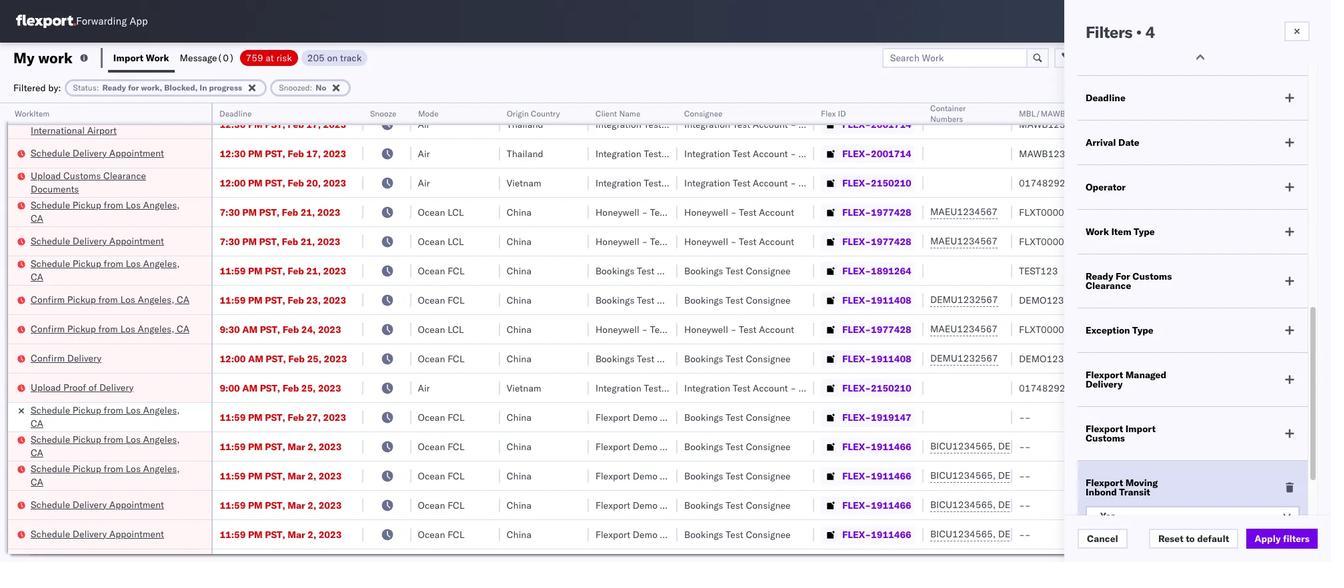 Task type: locate. For each thing, give the bounding box(es) containing it.
1 vertical spatial import
[[1125, 423, 1156, 435]]

0 vertical spatial flxt00001977428a
[[1019, 206, 1111, 218]]

0 vertical spatial operator
[[1190, 109, 1222, 119]]

digital right flex
[[836, 118, 863, 130]]

flex-2001714 for schedule pickup from los angeles international airport
[[842, 118, 911, 130]]

0 vertical spatial 12:30 pm pst, feb 17, 2023
[[220, 118, 346, 130]]

1 vertical spatial western
[[799, 148, 834, 160]]

0 horizontal spatial deadline
[[220, 109, 252, 119]]

11:59 pm pst, feb 23, 2023
[[220, 294, 346, 306]]

4 11:59 pm pst, mar 2, 2023 from the top
[[220, 529, 342, 541]]

0 horizontal spatial work
[[146, 52, 169, 64]]

resize handle column header for flex id
[[907, 103, 923, 563]]

customs
[[63, 170, 101, 182], [1133, 271, 1172, 283], [1086, 433, 1125, 445]]

4 appointment from the top
[[109, 528, 164, 540]]

0 vertical spatial 1911408
[[871, 294, 911, 306]]

am right 9:30 at the bottom left of the page
[[242, 324, 258, 336]]

1 vertical spatial digital
[[836, 148, 863, 160]]

2 maeu1234567 from the top
[[930, 235, 998, 247]]

1 12:30 pm pst, feb 17, 2023 from the top
[[220, 118, 346, 130]]

feb up 12:00 pm pst, feb 20, 2023
[[288, 148, 304, 160]]

demo
[[633, 412, 657, 424], [633, 441, 657, 453], [633, 470, 657, 482], [633, 500, 657, 512], [633, 529, 657, 541]]

5 fcl from the top
[[448, 441, 464, 453]]

confirm pickup from los angeles, ca
[[31, 294, 189, 306], [31, 323, 189, 335]]

11 flex- from the top
[[842, 412, 871, 424]]

los inside schedule pickup from los angeles international airport
[[126, 111, 141, 123]]

2 vertical spatial confirm
[[31, 352, 65, 364]]

flex-1911408 button
[[821, 291, 914, 310], [821, 291, 914, 310], [821, 350, 914, 368], [821, 350, 914, 368]]

1 horizontal spatial :
[[310, 82, 312, 92]]

flex-2001714 right flex
[[842, 118, 911, 130]]

2 2150210 from the top
[[871, 382, 911, 394]]

1 vertical spatial flxt00001977428a
[[1019, 236, 1111, 248]]

0 vertical spatial flex-1911408
[[842, 294, 911, 306]]

pickup for 1st confirm pickup from los angeles, ca button from the top
[[67, 294, 96, 306]]

pickup for schedule pickup from los angeles international airport button
[[73, 111, 101, 123]]

feb left '23,'
[[288, 294, 304, 306]]

upload left proof
[[31, 382, 61, 394]]

work
[[146, 52, 169, 64], [1086, 226, 1109, 238]]

deadline down progress
[[220, 109, 252, 119]]

20 up the default
[[1208, 500, 1220, 512]]

schedule inside schedule pickup from los angeles international airport
[[31, 111, 70, 123]]

0 vertical spatial flex-2001714
[[842, 118, 911, 130]]

1 vertical spatial assignment
[[1258, 529, 1306, 541]]

1 11:59 from the top
[[220, 265, 246, 277]]

8 resize handle column header from the left
[[907, 103, 923, 563]]

2 ocean from the top
[[418, 236, 445, 248]]

ca for 2nd "schedule pickup from los angeles, ca" button from the top of the page
[[31, 271, 43, 283]]

reset
[[1158, 533, 1183, 545]]

1 vertical spatial lcl
[[448, 236, 464, 248]]

0 vertical spatial import
[[113, 52, 143, 64]]

confirm inside confirm delivery link
[[31, 352, 65, 364]]

1 vertical spatial work
[[1086, 226, 1109, 238]]

2 schedule pickup from los angeles, ca link from the top
[[31, 257, 194, 284]]

apply filters
[[1254, 533, 1310, 545]]

1 vertical spatial upload
[[31, 382, 61, 394]]

2 schedule delivery appointment link from the top
[[31, 234, 164, 248]]

confirm for 9:30 am pst, feb 24, 2023
[[31, 323, 65, 335]]

clearance down airport
[[103, 170, 146, 182]]

0 horizontal spatial numbers
[[930, 114, 963, 124]]

1 vertical spatial demo123
[[1019, 353, 1064, 365]]

0 vertical spatial clearance
[[103, 170, 146, 182]]

25, up 27,
[[301, 382, 316, 394]]

work up status : ready for work, blocked, in progress
[[146, 52, 169, 64]]

25, for 9:00 am pst, feb 25, 2023
[[301, 382, 316, 394]]

batch
[[1256, 52, 1282, 64]]

21, down 20,
[[301, 206, 315, 218]]

pst, for schedule delivery appointment link corresponding to 11:59
[[265, 529, 285, 541]]

12:30 pm pst, feb 17, 2023 up 12:00 pm pst, feb 20, 2023
[[220, 148, 346, 160]]

1 horizontal spatial clearance
[[1086, 280, 1131, 292]]

4 flex-1911466 from the top
[[842, 529, 911, 541]]

flexport demo consignee
[[595, 412, 705, 424], [595, 441, 705, 453], [595, 470, 705, 482], [595, 500, 705, 512], [595, 529, 705, 541]]

0 vertical spatial customs
[[63, 170, 101, 182]]

0 vertical spatial western
[[799, 118, 834, 130]]

confirm pickup from los angeles, ca link
[[31, 293, 189, 306], [31, 322, 189, 336]]

clearance up exception on the right
[[1086, 280, 1131, 292]]

import inside "flexport import customs"
[[1125, 423, 1156, 435]]

12:00 pm pst, feb 20, 2023
[[220, 177, 346, 189]]

0 vertical spatial team
[[1234, 500, 1255, 512]]

25, down 24,
[[307, 353, 322, 365]]

bookings test consignee
[[595, 265, 702, 277], [684, 265, 791, 277], [595, 294, 702, 306], [684, 294, 791, 306], [595, 353, 702, 365], [684, 353, 791, 365], [684, 412, 791, 424], [684, 441, 791, 453], [684, 470, 791, 482], [684, 500, 791, 512], [684, 529, 791, 541]]

3 air from the top
[[418, 177, 430, 189]]

6 resize handle column header from the left
[[662, 103, 678, 563]]

0 vertical spatial 7:30
[[220, 206, 240, 218]]

from inside schedule pickup from los angeles international airport
[[104, 111, 123, 123]]

flex-2001714 for schedule delivery appointment
[[842, 148, 911, 160]]

upload proof of delivery
[[31, 382, 134, 394]]

type right item
[[1134, 226, 1155, 238]]

flxt00001977428a up the test123
[[1019, 236, 1111, 248]]

flex-1911466 for fourth "schedule pickup from los angeles, ca" button from the top of the page
[[842, 470, 911, 482]]

pst, for schedule pickup from los angeles international airport link
[[265, 118, 285, 130]]

schedule delivery appointment
[[31, 147, 164, 159], [31, 235, 164, 247], [31, 499, 164, 511], [31, 528, 164, 540]]

1 vertical spatial clearance
[[1086, 280, 1131, 292]]

schedule pickup from los angeles, ca link for fourth "schedule pickup from los angeles, ca" button from the top of the page
[[31, 462, 194, 489]]

los for 1st confirm pickup from los angeles, ca button from the top
[[120, 294, 135, 306]]

2 ocean lcl from the top
[[418, 236, 464, 248]]

from
[[104, 111, 123, 123], [104, 199, 123, 211], [104, 258, 123, 270], [98, 294, 118, 306], [98, 323, 118, 335], [104, 404, 123, 416], [104, 434, 123, 446], [104, 463, 123, 475]]

2 flexport demo consignee from the top
[[595, 441, 705, 453]]

24,
[[301, 324, 316, 336]]

digital for schedule pickup from los angeles international airport
[[836, 118, 863, 130]]

2 mawb1234 from the top
[[1019, 148, 1071, 160]]

resize handle column header
[[196, 103, 212, 563], [347, 103, 363, 563], [395, 103, 411, 563], [484, 103, 500, 563], [573, 103, 589, 563], [662, 103, 678, 563], [798, 103, 814, 563], [907, 103, 923, 563], [996, 103, 1012, 563], [1167, 103, 1183, 563], [1256, 103, 1272, 563], [1297, 103, 1313, 563]]

apply filters button
[[1246, 529, 1318, 549]]

transit
[[1119, 487, 1150, 499]]

1 maeu1234567 from the top
[[930, 206, 998, 218]]

china for schedule pickup from los angeles, ca link for 2nd "schedule pickup from los angeles, ca" button from the top of the page
[[507, 265, 531, 277]]

1 vertical spatial 7:30
[[220, 236, 240, 248]]

schedule pickup from los angeles, ca
[[31, 199, 180, 224], [31, 258, 180, 283], [31, 404, 180, 430], [31, 434, 180, 459], [31, 463, 180, 488]]

1911408 up '1919147'
[[871, 353, 911, 365]]

test
[[1190, 500, 1206, 512], [1190, 529, 1206, 541]]

integration for schedule delivery appointment
[[684, 148, 730, 160]]

type right exception on the right
[[1132, 325, 1153, 337]]

1 vertical spatial 1911408
[[871, 353, 911, 365]]

western down flex
[[799, 148, 834, 160]]

0 horizontal spatial :
[[97, 82, 99, 92]]

0 horizontal spatial customs
[[63, 170, 101, 182]]

ca for 1st "schedule pickup from los angeles, ca" button from the top
[[31, 212, 43, 224]]

017482927423 for 12:00 pm pst, feb 20, 2023
[[1019, 177, 1088, 189]]

0 vertical spatial assignment
[[1258, 500, 1306, 512]]

pst, for upload proof of delivery link
[[260, 382, 280, 394]]

am down 9:30 am pst, feb 24, 2023
[[248, 353, 263, 365]]

1 vertical spatial flex-1911408
[[842, 353, 911, 365]]

205 on track
[[307, 52, 362, 64]]

2 mar from the top
[[288, 470, 305, 482]]

delivery inside button
[[99, 382, 134, 394]]

0 vertical spatial 1977428
[[871, 206, 911, 218]]

0 vertical spatial confirm
[[31, 294, 65, 306]]

3 resize handle column header from the left
[[395, 103, 411, 563]]

5 schedule from the top
[[31, 258, 70, 270]]

progress
[[209, 82, 242, 92]]

work left item
[[1086, 226, 1109, 238]]

3 bicu1234565, from the top
[[930, 499, 996, 511]]

7:30 up 11:59 pm pst, feb 21, 2023
[[220, 236, 240, 248]]

2 upload from the top
[[31, 382, 61, 394]]

flex-2001714 down flex id button
[[842, 148, 911, 160]]

upload up documents
[[31, 170, 61, 182]]

7:30 down 12:00 pm pst, feb 20, 2023
[[220, 206, 240, 218]]

flxt00001977428a up work item type
[[1019, 206, 1111, 218]]

7:30 pm pst, feb 21, 2023
[[220, 206, 340, 218], [220, 236, 340, 248]]

0 vertical spatial confirm pickup from los angeles, ca
[[31, 294, 189, 306]]

os
[[1293, 16, 1306, 26]]

7 resize handle column header from the left
[[798, 103, 814, 563]]

1 vertical spatial 2001714
[[871, 148, 911, 160]]

2 vertical spatial flxt00001977428a
[[1019, 324, 1111, 336]]

1977428 for schedule pickup from los angeles, ca
[[871, 206, 911, 218]]

1911408 for 11:59 pm pst, feb 23, 2023
[[871, 294, 911, 306]]

flex-2001714
[[842, 118, 911, 130], [842, 148, 911, 160]]

0 vertical spatial 21,
[[301, 206, 315, 218]]

test 20 wi team assignment
[[1190, 500, 1306, 512], [1190, 529, 1306, 541]]

1 2001714 from the top
[[871, 118, 911, 130]]

numbers up arrival
[[1067, 109, 1100, 119]]

9:00 am pst, feb 25, 2023
[[220, 382, 341, 394]]

to
[[1186, 533, 1195, 545]]

upload inside upload customs clearance documents
[[31, 170, 61, 182]]

: up "workitem" button
[[97, 82, 99, 92]]

9 resize handle column header from the left
[[996, 103, 1012, 563]]

western for schedule pickup from los angeles international airport
[[799, 118, 834, 130]]

los for schedule pickup from los angeles international airport button
[[126, 111, 141, 123]]

demu1232567
[[930, 294, 998, 306], [930, 353, 998, 365], [998, 441, 1066, 453], [998, 470, 1066, 482], [998, 499, 1066, 511], [998, 529, 1066, 541]]

mbl/mawb
[[1019, 109, 1065, 119]]

apply
[[1254, 533, 1281, 545]]

6 ocean from the top
[[418, 353, 445, 365]]

7:30 pm pst, feb 21, 2023 up 11:59 pm pst, feb 21, 2023
[[220, 236, 340, 248]]

upload inside button
[[31, 382, 61, 394]]

consignee button
[[678, 106, 801, 119]]

yes button
[[1086, 507, 1300, 527]]

: left no
[[310, 82, 312, 92]]

1 china from the top
[[507, 206, 531, 218]]

2 vertical spatial 1977428
[[871, 324, 911, 336]]

demo123 for 11:59 pm pst, feb 23, 2023
[[1019, 294, 1064, 306]]

5 11:59 from the top
[[220, 470, 246, 482]]

2023 for 1st confirm pickup from los angeles, ca button from the bottom of the page
[[318, 324, 341, 336]]

12:30 pm pst, feb 17, 2023
[[220, 118, 346, 130], [220, 148, 346, 160]]

2001714 right id
[[871, 118, 911, 130]]

1 thailand from the top
[[507, 118, 543, 130]]

digital down id
[[836, 148, 863, 160]]

5 -- from the top
[[1019, 529, 1031, 541]]

pst, for upload customs clearance documents link
[[265, 177, 285, 189]]

maeu1234567 for schedule pickup from los angeles, ca
[[930, 206, 998, 218]]

2 demo from the top
[[633, 441, 657, 453]]

1 1911408 from the top
[[871, 294, 911, 306]]

0 vertical spatial thailand
[[507, 118, 543, 130]]

1 vertical spatial thailand
[[507, 148, 543, 160]]

1 horizontal spatial customs
[[1086, 433, 1125, 445]]

no
[[316, 82, 326, 92]]

2001714 down flex id button
[[871, 148, 911, 160]]

3 confirm from the top
[[31, 352, 65, 364]]

status : ready for work, blocked, in progress
[[73, 82, 242, 92]]

clearance inside upload customs clearance documents
[[103, 170, 146, 182]]

customs up documents
[[63, 170, 101, 182]]

bicu1234565,
[[930, 441, 996, 453], [930, 470, 996, 482], [930, 499, 996, 511], [930, 529, 996, 541]]

confirm pickup from los angeles, ca for 2nd confirm pickup from los angeles, ca link from the top
[[31, 323, 189, 335]]

1 vertical spatial flex-2001714
[[842, 148, 911, 160]]

deadline inside button
[[220, 109, 252, 119]]

flex-2001714 button
[[821, 115, 914, 134], [821, 115, 914, 134], [821, 144, 914, 163], [821, 144, 914, 163]]

delivery for confirm delivery button
[[67, 352, 101, 364]]

21, up '23,'
[[306, 265, 321, 277]]

0 vertical spatial deadline
[[1086, 92, 1125, 104]]

los
[[126, 111, 141, 123], [126, 199, 141, 211], [126, 258, 141, 270], [120, 294, 135, 306], [120, 323, 135, 335], [126, 404, 141, 416], [126, 434, 141, 446], [126, 463, 141, 475]]

3 demo from the top
[[633, 470, 657, 482]]

1 western from the top
[[799, 118, 834, 130]]

1 schedule delivery appointment from the top
[[31, 147, 164, 159]]

0 vertical spatial mawb1234
[[1019, 118, 1071, 130]]

1 17, from the top
[[306, 118, 321, 130]]

1 lcl from the top
[[448, 206, 464, 218]]

consignee inside button
[[684, 109, 723, 119]]

schedule pickup from los angeles, ca link for 2nd "schedule pickup from los angeles, ca" button from the top of the page
[[31, 257, 194, 284]]

pickup inside schedule pickup from los angeles international airport
[[73, 111, 101, 123]]

3 schedule delivery appointment link from the top
[[31, 498, 164, 512]]

1 mawb1234 from the top
[[1019, 118, 1071, 130]]

customs up flexport moving inbond transit
[[1086, 433, 1125, 445]]

ca for 1st confirm pickup from los angeles, ca button from the bottom of the page
[[177, 323, 189, 335]]

work,
[[141, 82, 162, 92]]

1 12:00 from the top
[[220, 177, 246, 189]]

4 schedule delivery appointment button from the top
[[31, 528, 164, 542]]

20 right to
[[1208, 529, 1220, 541]]

mar
[[288, 441, 305, 453], [288, 470, 305, 482], [288, 500, 305, 512], [288, 529, 305, 541]]

schedule delivery appointment link
[[31, 146, 164, 160], [31, 234, 164, 248], [31, 498, 164, 512], [31, 528, 164, 541]]

8 china from the top
[[507, 441, 531, 453]]

0 vertical spatial 20
[[1208, 500, 1220, 512]]

23,
[[306, 294, 321, 306]]

1 flex- from the top
[[842, 118, 871, 130]]

china for schedule pickup from los angeles, ca link related to fourth "schedule pickup from los angeles, ca" button from the top of the page
[[507, 470, 531, 482]]

flexport inside "flexport import customs"
[[1086, 423, 1123, 435]]

0 vertical spatial ready
[[102, 82, 126, 92]]

flex-2150210 for 9:00 am pst, feb 25, 2023
[[842, 382, 911, 394]]

0 vertical spatial test
[[1190, 500, 1206, 512]]

ca
[[31, 212, 43, 224], [31, 271, 43, 283], [177, 294, 189, 306], [177, 323, 189, 335], [31, 418, 43, 430], [31, 447, 43, 459], [31, 476, 43, 488]]

1 appointment from the top
[[109, 147, 164, 159]]

1 vertical spatial mawb1234
[[1019, 148, 1071, 160]]

mawb1234
[[1019, 118, 1071, 130], [1019, 148, 1071, 160]]

12:00 am pst, feb 25, 2023
[[220, 353, 347, 365]]

2 flex-1911408 from the top
[[842, 353, 911, 365]]

1 vertical spatial test 20 wi team assignment
[[1190, 529, 1306, 541]]

1 vertical spatial 12:30
[[220, 148, 246, 160]]

7 ocean from the top
[[418, 412, 445, 424]]

pickup for 3rd "schedule pickup from los angeles, ca" button from the top
[[73, 434, 101, 446]]

test up the "reset to default" at the bottom right
[[1190, 500, 1206, 512]]

flex-2150210
[[842, 177, 911, 189], [842, 382, 911, 394]]

flex-1911408 for 11:59 pm pst, feb 23, 2023
[[842, 294, 911, 306]]

17, down no
[[306, 118, 321, 130]]

3 schedule pickup from los angeles, ca button from the top
[[31, 433, 194, 461]]

3 schedule pickup from los angeles, ca link from the top
[[31, 404, 194, 430]]

1 flex-2150210 from the top
[[842, 177, 911, 189]]

ocean
[[418, 206, 445, 218], [418, 236, 445, 248], [418, 265, 445, 277], [418, 294, 445, 306], [418, 324, 445, 336], [418, 353, 445, 365], [418, 412, 445, 424], [418, 441, 445, 453], [418, 470, 445, 482], [418, 500, 445, 512], [418, 529, 445, 541]]

schedule pickup from los angeles, ca button
[[31, 198, 194, 226], [31, 257, 194, 285], [31, 433, 194, 461], [31, 462, 194, 490]]

25,
[[307, 353, 322, 365], [301, 382, 316, 394]]

12:30 up 12:00 pm pst, feb 20, 2023
[[220, 148, 246, 160]]

0 vertical spatial flex-1977428
[[842, 206, 911, 218]]

pst, for schedule pickup from los angeles, ca link related to 1st "schedule pickup from los angeles, ca" button from the top
[[259, 206, 279, 218]]

ocean fcl
[[418, 265, 464, 277], [418, 294, 464, 306], [418, 353, 464, 365], [418, 412, 464, 424], [418, 441, 464, 453], [418, 470, 464, 482], [418, 500, 464, 512], [418, 529, 464, 541]]

pickup for 1st confirm pickup from los angeles, ca button from the bottom of the page
[[67, 323, 96, 335]]

2 12:30 pm pst, feb 17, 2023 from the top
[[220, 148, 346, 160]]

schedule delivery appointment link for 12:30
[[31, 146, 164, 160]]

am right the 9:00
[[242, 382, 258, 394]]

3 1977428 from the top
[[871, 324, 911, 336]]

10 schedule from the top
[[31, 528, 70, 540]]

flex-1977428 for schedule delivery appointment
[[842, 236, 911, 248]]

bicu1234565, demu1232567 for fourth "schedule pickup from los angeles, ca" button from the top of the page
[[930, 470, 1066, 482]]

7 china from the top
[[507, 412, 531, 424]]

4 schedule pickup from los angeles, ca link from the top
[[31, 433, 194, 460]]

2001714 for schedule pickup from los angeles international airport
[[871, 118, 911, 130]]

numbers inside container numbers
[[930, 114, 963, 124]]

air for schedule delivery appointment
[[418, 148, 430, 160]]

flex-1911466
[[842, 441, 911, 453], [842, 470, 911, 482], [842, 500, 911, 512], [842, 529, 911, 541]]

date
[[1118, 137, 1139, 149]]

2150210 for 9:00 am pst, feb 25, 2023
[[871, 382, 911, 394]]

1 vietnam from the top
[[507, 177, 541, 189]]

2 schedule pickup from los angeles, ca button from the top
[[31, 257, 194, 285]]

1 vertical spatial 12:00
[[220, 353, 246, 365]]

1 horizontal spatial import
[[1125, 423, 1156, 435]]

9:30 am pst, feb 24, 2023
[[220, 324, 341, 336]]

confirm pickup from los angeles, ca button
[[31, 293, 189, 308], [31, 322, 189, 337]]

2 integration test account - western digital from the top
[[684, 148, 863, 160]]

import down the flexport managed delivery
[[1125, 423, 1156, 435]]

pickup for fourth "schedule pickup from los angeles, ca" button from the top of the page
[[73, 463, 101, 475]]

ocean lcl for schedule pickup from los angeles, ca
[[418, 206, 464, 218]]

2 flex-2001714 from the top
[[842, 148, 911, 160]]

0 vertical spatial 12:00
[[220, 177, 246, 189]]

1 vertical spatial customs
[[1133, 271, 1172, 283]]

2 7:30 pm pst, feb 21, 2023 from the top
[[220, 236, 340, 248]]

ocean lcl
[[418, 206, 464, 218], [418, 236, 464, 248], [418, 324, 464, 336]]

17, up 20,
[[306, 148, 321, 160]]

2 schedule delivery appointment from the top
[[31, 235, 164, 247]]

flexport inside the flexport managed delivery
[[1086, 369, 1123, 381]]

2 1977428 from the top
[[871, 236, 911, 248]]

1 assignment from the top
[[1258, 500, 1306, 512]]

schedule pickup from los angeles international airport
[[31, 111, 177, 136]]

1 vertical spatial 2150210
[[871, 382, 911, 394]]

delivery for "schedule delivery appointment" button related to 7:30 pm pst, feb 21, 2023
[[73, 235, 107, 247]]

team right the default
[[1234, 529, 1255, 541]]

integration for upload proof of delivery
[[684, 382, 730, 394]]

1 vertical spatial integration test account - western digital
[[684, 148, 863, 160]]

1 vertical spatial confirm
[[31, 323, 65, 335]]

12:30 down progress
[[220, 118, 246, 130]]

integration test account - western digital
[[684, 118, 863, 130], [684, 148, 863, 160]]

operator
[[1190, 109, 1222, 119], [1086, 181, 1126, 193]]

1 vertical spatial confirm pickup from los angeles, ca link
[[31, 322, 189, 336]]

1 vertical spatial ocean lcl
[[418, 236, 464, 248]]

12:30
[[220, 118, 246, 130], [220, 148, 246, 160]]

1 flxt00001977428a from the top
[[1019, 206, 1111, 218]]

air
[[418, 118, 430, 130], [418, 148, 430, 160], [418, 177, 430, 189], [418, 382, 430, 394]]

delivery for "schedule delivery appointment" button for 12:30 pm pst, feb 17, 2023
[[73, 147, 107, 159]]

flexport demo consignee for schedule delivery appointment link corresponding to 11:59
[[595, 529, 705, 541]]

1 vertical spatial confirm pickup from los angeles, ca
[[31, 323, 189, 335]]

flxt00001977428a down the test123
[[1019, 324, 1111, 336]]

maeu1234567 for schedule delivery appointment
[[930, 235, 998, 247]]

schedule pickup from los angeles, ca link for 3rd "schedule pickup from los angeles, ca" button from the top
[[31, 433, 194, 460]]

air for upload customs clearance documents
[[418, 177, 430, 189]]

7:30 pm pst, feb 21, 2023 down 12:00 pm pst, feb 20, 2023
[[220, 206, 340, 218]]

digital for schedule delivery appointment
[[836, 148, 863, 160]]

0 vertical spatial digital
[[836, 118, 863, 130]]

3 china from the top
[[507, 265, 531, 277]]

deadline up mbl/mawb numbers button
[[1086, 92, 1125, 104]]

25, for 12:00 am pst, feb 25, 2023
[[307, 353, 322, 365]]

1 vertical spatial 17,
[[306, 148, 321, 160]]

wi
[[1222, 500, 1232, 512], [1222, 529, 1232, 541]]

7 flex- from the top
[[842, 294, 871, 306]]

1 integration test account - western digital from the top
[[684, 118, 863, 130]]

2 vertical spatial flex-1977428
[[842, 324, 911, 336]]

12:30 for schedule pickup from los angeles international airport
[[220, 118, 246, 130]]

0 vertical spatial upload
[[31, 170, 61, 182]]

default
[[1197, 533, 1229, 545]]

delivery for 3rd "schedule delivery appointment" button
[[73, 499, 107, 511]]

1 test from the top
[[1190, 500, 1206, 512]]

confirm pickup from los angeles, ca for 2nd confirm pickup from los angeles, ca link from the bottom
[[31, 294, 189, 306]]

1 flex-1911466 from the top
[[842, 441, 911, 453]]

western left id
[[799, 118, 834, 130]]

0 vertical spatial lcl
[[448, 206, 464, 218]]

12:00
[[220, 177, 246, 189], [220, 353, 246, 365]]

1 vertical spatial flex-2150210
[[842, 382, 911, 394]]

1911408 down 1891264
[[871, 294, 911, 306]]

1 vertical spatial test
[[1190, 529, 1206, 541]]

batch action
[[1256, 52, 1314, 64]]

los for 3rd "schedule pickup from los angeles, ca" button from the top
[[126, 434, 141, 446]]

3 schedule delivery appointment from the top
[[31, 499, 164, 511]]

1 vertical spatial confirm pickup from los angeles, ca button
[[31, 322, 189, 337]]

1 vertical spatial 1977428
[[871, 236, 911, 248]]

honeywell
[[595, 206, 639, 218], [684, 206, 728, 218], [595, 236, 639, 248], [684, 236, 728, 248], [595, 324, 639, 336], [684, 324, 728, 336]]

maeu1234567 for confirm pickup from los angeles, ca
[[930, 323, 998, 335]]

9 flex- from the top
[[842, 353, 871, 365]]

4 bicu1234565, demu1232567 from the top
[[930, 529, 1066, 541]]

0 vertical spatial 017482927423
[[1019, 177, 1088, 189]]

2023 for 11:59 pm pst, mar 2, 2023 "schedule delivery appointment" button
[[319, 529, 342, 541]]

0 vertical spatial 2150210
[[871, 177, 911, 189]]

2 vertical spatial am
[[242, 382, 258, 394]]

2023 for upload proof of delivery button
[[318, 382, 341, 394]]

0 horizontal spatial clearance
[[103, 170, 146, 182]]

: for snoozed
[[310, 82, 312, 92]]

12:00 for 12:00 pm pst, feb 20, 2023
[[220, 177, 246, 189]]

1 vertical spatial 017482927423
[[1019, 382, 1088, 394]]

4 ocean fcl from the top
[[418, 412, 464, 424]]

0 vertical spatial wi
[[1222, 500, 1232, 512]]

customs right for
[[1133, 271, 1172, 283]]

feb up '11:59 pm pst, feb 23, 2023'
[[288, 265, 304, 277]]

team up apply
[[1234, 500, 1255, 512]]

0 vertical spatial ocean lcl
[[418, 206, 464, 218]]

0 vertical spatial confirm pickup from los angeles, ca link
[[31, 293, 189, 306]]

12:30 pm pst, feb 17, 2023 down snoozed
[[220, 118, 346, 130]]

0 vertical spatial demo123
[[1019, 294, 1064, 306]]

customs inside "flexport import customs"
[[1086, 433, 1125, 445]]

by:
[[48, 82, 61, 94]]

1 vertical spatial 12:30 pm pst, feb 17, 2023
[[220, 148, 346, 160]]

1 horizontal spatial work
[[1086, 226, 1109, 238]]

2023 for "schedule delivery appointment" button related to 7:30 pm pst, feb 21, 2023
[[317, 236, 340, 248]]

flexport demo consignee for schedule pickup from los angeles, ca link related to fourth "schedule pickup from los angeles, ca" button from the top of the page
[[595, 470, 705, 482]]

wi right to
[[1222, 529, 1232, 541]]

1 horizontal spatial numbers
[[1067, 109, 1100, 119]]

1 vertical spatial ready
[[1086, 271, 1113, 283]]

4 air from the top
[[418, 382, 430, 394]]

flex-1911408 up flex-1919147
[[842, 353, 911, 365]]

4 flex- from the top
[[842, 206, 871, 218]]

1977428 for confirm pickup from los angeles, ca
[[871, 324, 911, 336]]

customs for flexport import customs
[[1086, 433, 1125, 445]]

vietnam for 12:00 pm pst, feb 20, 2023
[[507, 177, 541, 189]]

schedule delivery appointment link for 7:30
[[31, 234, 164, 248]]

13 flex- from the top
[[842, 470, 871, 482]]

los for 1st "schedule pickup from los angeles, ca" button from the top
[[126, 199, 141, 211]]

wi up the default
[[1222, 500, 1232, 512]]

7 ocean fcl from the top
[[418, 500, 464, 512]]

0 vertical spatial 12:30
[[220, 118, 246, 130]]

import inside button
[[113, 52, 143, 64]]

schedule delivery appointment for 11:59 pm pst, mar 2, 2023
[[31, 528, 164, 540]]

numbers down container at the top of the page
[[930, 114, 963, 124]]

demo for 11:59 pm pst, mar 2, 2023 "schedule delivery appointment" button
[[633, 529, 657, 541]]

21, up 11:59 pm pst, feb 21, 2023
[[301, 236, 315, 248]]

type
[[1134, 226, 1155, 238], [1132, 325, 1153, 337]]

1 bicu1234565, demu1232567 from the top
[[930, 441, 1066, 453]]

0 vertical spatial test 20 wi team assignment
[[1190, 500, 1306, 512]]

0 vertical spatial work
[[146, 52, 169, 64]]

import up for
[[113, 52, 143, 64]]

flex-1911408 down flex-1891264
[[842, 294, 911, 306]]

2023 for schedule pickup from los angeles international airport button
[[323, 118, 346, 130]]

customs inside the ready for customs clearance
[[1133, 271, 1172, 283]]

flxt00001977428a
[[1019, 206, 1111, 218], [1019, 236, 1111, 248], [1019, 324, 1111, 336]]

import
[[113, 52, 143, 64], [1125, 423, 1156, 435]]

thailand for schedule pickup from los angeles international airport
[[507, 118, 543, 130]]

exception
[[1086, 325, 1130, 337]]

0 vertical spatial 2001714
[[871, 118, 911, 130]]

flex-1911466 button
[[821, 438, 914, 456], [821, 438, 914, 456], [821, 467, 914, 486], [821, 467, 914, 486], [821, 496, 914, 515], [821, 496, 914, 515], [821, 526, 914, 544], [821, 526, 914, 544]]

upload for upload customs clearance documents
[[31, 170, 61, 182]]

delivery
[[73, 147, 107, 159], [73, 235, 107, 247], [67, 352, 101, 364], [1086, 379, 1123, 391], [99, 382, 134, 394], [73, 499, 107, 511], [73, 528, 107, 540]]

0 vertical spatial maeu1234567
[[930, 206, 998, 218]]

test down yes button
[[1190, 529, 1206, 541]]

1 horizontal spatial deadline
[[1086, 92, 1125, 104]]

integration for upload customs clearance documents
[[684, 177, 730, 189]]

1 vertical spatial 20
[[1208, 529, 1220, 541]]

0 vertical spatial 7:30 pm pst, feb 21, 2023
[[220, 206, 340, 218]]

1911466
[[871, 441, 911, 453], [871, 470, 911, 482], [871, 500, 911, 512], [871, 529, 911, 541]]

1 vertical spatial 25,
[[301, 382, 316, 394]]

china
[[507, 206, 531, 218], [507, 236, 531, 248], [507, 265, 531, 277], [507, 294, 531, 306], [507, 324, 531, 336], [507, 353, 531, 365], [507, 412, 531, 424], [507, 441, 531, 453], [507, 470, 531, 482], [507, 500, 531, 512], [507, 529, 531, 541]]

1 vertical spatial wi
[[1222, 529, 1232, 541]]



Task type: vqa. For each thing, say whether or not it's contained in the screenshot.
fifth Schedule Pickup from Los Angeles, CA from the top of the page
yes



Task type: describe. For each thing, give the bounding box(es) containing it.
6 11:59 from the top
[[220, 500, 246, 512]]

11:59 pm pst, feb 21, 2023
[[220, 265, 346, 277]]

2023 for confirm delivery button
[[324, 353, 347, 365]]

1 team from the top
[[1234, 500, 1255, 512]]

flexport. image
[[16, 15, 76, 28]]

los for 2nd "schedule pickup from los angeles, ca" button from the top of the page
[[126, 258, 141, 270]]

6 schedule from the top
[[31, 404, 70, 416]]

client name
[[595, 109, 640, 119]]

risk
[[276, 52, 292, 64]]

message
[[180, 52, 217, 64]]

Search Work text field
[[882, 48, 1027, 68]]

7:30 for schedule delivery appointment
[[220, 236, 240, 248]]

feb left 20,
[[288, 177, 304, 189]]

clearance inside the ready for customs clearance
[[1086, 280, 1131, 292]]

2 team from the top
[[1234, 529, 1255, 541]]

blocked,
[[164, 82, 198, 92]]

9:00
[[220, 382, 240, 394]]

upload customs clearance documents button
[[31, 169, 194, 197]]

15 flex- from the top
[[842, 529, 871, 541]]

1 schedule pickup from los angeles, ca button from the top
[[31, 198, 194, 226]]

at
[[266, 52, 274, 64]]

3 flex- from the top
[[842, 177, 871, 189]]

10 ocean from the top
[[418, 500, 445, 512]]

7:30 pm pst, feb 21, 2023 for schedule pickup from los angeles, ca
[[220, 206, 340, 218]]

snoozed : no
[[279, 82, 326, 92]]

flxt00001977428a for confirm pickup from los angeles, ca
[[1019, 324, 1111, 336]]

origin country button
[[500, 106, 575, 119]]

container
[[930, 103, 966, 113]]

lcl for schedule delivery appointment
[[448, 236, 464, 248]]

2 confirm pickup from los angeles, ca button from the top
[[31, 322, 189, 337]]

2023 for 1st "schedule pickup from los angeles, ca" button from the top
[[317, 206, 340, 218]]

vietnam for 9:00 am pst, feb 25, 2023
[[507, 382, 541, 394]]

7:30 for schedule pickup from los angeles, ca
[[220, 206, 240, 218]]

in
[[200, 82, 207, 92]]

china for 2nd confirm pickup from los angeles, ca link from the top
[[507, 324, 531, 336]]

8 ocean fcl from the top
[[418, 529, 464, 541]]

3 mar from the top
[[288, 500, 305, 512]]

3 11:59 from the top
[[220, 412, 246, 424]]

2 2, from the top
[[308, 470, 316, 482]]

customs for ready for customs clearance
[[1133, 271, 1172, 283]]

4 ocean from the top
[[418, 294, 445, 306]]

ca for 3rd "schedule pickup from los angeles, ca" button from the top
[[31, 447, 43, 459]]

10 china from the top
[[507, 500, 531, 512]]

am for 9:00
[[242, 382, 258, 394]]

2 -- from the top
[[1019, 441, 1031, 453]]

2 schedule from the top
[[31, 147, 70, 159]]

1 11:59 pm pst, mar 2, 2023 from the top
[[220, 441, 342, 453]]

forwarding app link
[[16, 15, 148, 28]]

china for 7:30's schedule delivery appointment link
[[507, 236, 531, 248]]

3 -- from the top
[[1019, 470, 1031, 482]]

los for 1st confirm pickup from los angeles, ca button from the bottom of the page
[[120, 323, 135, 335]]

8 fcl from the top
[[448, 529, 464, 541]]

flxt00001977428a for schedule pickup from los angeles, ca
[[1019, 206, 1111, 218]]

1 fcl from the top
[[448, 265, 464, 277]]

managed
[[1125, 369, 1166, 381]]

2 assignment from the top
[[1258, 529, 1306, 541]]

snoozed
[[279, 82, 310, 92]]

1891264
[[871, 265, 911, 277]]

upload customs clearance documents link
[[31, 169, 194, 196]]

12:00 for 12:00 am pst, feb 25, 2023
[[220, 353, 246, 365]]

of
[[88, 382, 97, 394]]

china for schedule pickup from los angeles, ca link related to 1st "schedule pickup from los angeles, ca" button from the top
[[507, 206, 531, 218]]

cancel
[[1087, 533, 1118, 545]]

1 vertical spatial 21,
[[301, 236, 315, 248]]

international
[[31, 124, 85, 136]]

2 schedule pickup from los angeles, ca from the top
[[31, 258, 180, 283]]

feb down snoozed
[[288, 118, 304, 130]]

0 horizontal spatial operator
[[1086, 181, 1126, 193]]

12 resize handle column header from the left
[[1297, 103, 1313, 563]]

1 confirm pickup from los angeles, ca button from the top
[[31, 293, 189, 308]]

pst, for schedule pickup from los angeles, ca link for 2nd "schedule pickup from los angeles, ca" button from the top of the page
[[265, 265, 285, 277]]

feb down 12:00 am pst, feb 25, 2023
[[283, 382, 299, 394]]

4 schedule pickup from los angeles, ca from the top
[[31, 434, 180, 459]]

moving
[[1125, 477, 1158, 489]]

4 1911466 from the top
[[871, 529, 911, 541]]

4 mar from the top
[[288, 529, 305, 541]]

pst, for confirm delivery link
[[266, 353, 286, 365]]

1919147
[[871, 412, 911, 424]]

10 flex- from the top
[[842, 382, 871, 394]]

2023 for 2nd "schedule pickup from los angeles, ca" button from the top of the page
[[323, 265, 346, 277]]

filtered
[[13, 82, 46, 94]]

numbers for mbl/mawb numbers
[[1067, 109, 1100, 119]]

bicu1234565, demu1232567 for 11:59 pm pst, mar 2, 2023 "schedule delivery appointment" button
[[930, 529, 1066, 541]]

my
[[13, 48, 35, 67]]

4 schedule pickup from los angeles, ca button from the top
[[31, 462, 194, 490]]

delivery inside the flexport managed delivery
[[1086, 379, 1123, 391]]

2 wi from the top
[[1222, 529, 1232, 541]]

mbl/mawb numbers
[[1019, 109, 1100, 119]]

7 11:59 from the top
[[220, 529, 246, 541]]

flex-1919147
[[842, 412, 911, 424]]

2 test from the top
[[1190, 529, 1206, 541]]

snooze
[[370, 109, 396, 119]]

confirm delivery
[[31, 352, 101, 364]]

4 bicu1234565, from the top
[[930, 529, 996, 541]]

for
[[128, 82, 139, 92]]

11 resize handle column header from the left
[[1256, 103, 1272, 563]]

5 schedule pickup from los angeles, ca from the top
[[31, 463, 180, 488]]

1 test 20 wi team assignment from the top
[[1190, 500, 1306, 512]]

china for confirm delivery link
[[507, 353, 531, 365]]

resize handle column header for origin country
[[573, 103, 589, 563]]

actions
[[1280, 109, 1308, 119]]

5 ocean fcl from the top
[[418, 441, 464, 453]]

1 flexport demo consignee from the top
[[595, 412, 705, 424]]

message (0)
[[180, 52, 234, 64]]

schedule delivery appointment button for 11:59 pm pst, mar 2, 2023
[[31, 528, 164, 542]]

schedule delivery appointment button for 7:30 pm pst, feb 21, 2023
[[31, 234, 164, 249]]

thailand for schedule delivery appointment
[[507, 148, 543, 160]]

workitem button
[[8, 106, 198, 119]]

resize handle column header for container numbers
[[996, 103, 1012, 563]]

pickup for 2nd "schedule pickup from los angeles, ca" button from the top of the page
[[73, 258, 101, 270]]

4 fcl from the top
[[448, 412, 464, 424]]

ocean lcl for confirm pickup from los angeles, ca
[[418, 324, 464, 336]]

flex id button
[[814, 106, 910, 119]]

mode button
[[411, 106, 487, 119]]

11:59 pm pst, feb 27, 2023
[[220, 412, 346, 424]]

: for status
[[97, 82, 99, 92]]

8 schedule from the top
[[31, 463, 70, 475]]

1 bicu1234565, from the top
[[930, 441, 996, 453]]

4 -- from the top
[[1019, 500, 1031, 512]]

forwarding app
[[76, 15, 148, 28]]

14 flex- from the top
[[842, 500, 871, 512]]

12:30 pm pst, feb 17, 2023 for schedule delivery appointment
[[220, 148, 346, 160]]

deadline button
[[213, 106, 350, 119]]

demo123 for 12:00 am pst, feb 25, 2023
[[1019, 353, 1064, 365]]

appointment for 12:30 pm pst, feb 17, 2023
[[109, 147, 164, 159]]

1 2, from the top
[[308, 441, 316, 453]]

resize handle column header for deadline
[[347, 103, 363, 563]]

delivery for 11:59 pm pst, mar 2, 2023 "schedule delivery appointment" button
[[73, 528, 107, 540]]

customs inside upload customs clearance documents
[[63, 170, 101, 182]]

2 flex- from the top
[[842, 148, 871, 160]]

flexport moving inbond transit
[[1086, 477, 1158, 499]]

3 appointment from the top
[[109, 499, 164, 511]]

id
[[838, 109, 846, 119]]

2 vertical spatial 21,
[[306, 265, 321, 277]]

17, for schedule delivery appointment
[[306, 148, 321, 160]]

integration test account - western digital for schedule pickup from los angeles international airport
[[684, 118, 863, 130]]

5 ocean from the top
[[418, 324, 445, 336]]

3 ocean from the top
[[418, 265, 445, 277]]

5 flex- from the top
[[842, 236, 871, 248]]

1 -- from the top
[[1019, 412, 1031, 424]]

os button
[[1284, 6, 1315, 37]]

integration for schedule pickup from los angeles international airport
[[684, 118, 730, 130]]

flex id
[[821, 109, 846, 119]]

track
[[340, 52, 362, 64]]

resize handle column header for consignee
[[798, 103, 814, 563]]

upload proof of delivery link
[[31, 381, 134, 394]]

flexport inside flexport moving inbond transit
[[1086, 477, 1123, 489]]

workitem
[[15, 109, 50, 119]]

ocean lcl for schedule delivery appointment
[[418, 236, 464, 248]]

western for schedule delivery appointment
[[799, 148, 834, 160]]

documents
[[31, 183, 79, 195]]

my work
[[13, 48, 73, 67]]

0 vertical spatial type
[[1134, 226, 1155, 238]]

arrival date
[[1086, 137, 1139, 149]]

1 ocean from the top
[[418, 206, 445, 218]]

4 schedule from the top
[[31, 235, 70, 247]]

3 fcl from the top
[[448, 353, 464, 365]]

los for fourth "schedule pickup from los angeles, ca" button from the top of the page
[[126, 463, 141, 475]]

•
[[1136, 22, 1142, 42]]

china for schedule delivery appointment link corresponding to 11:59
[[507, 529, 531, 541]]

cancel button
[[1078, 529, 1127, 549]]

country
[[531, 109, 560, 119]]

1 horizontal spatial operator
[[1190, 109, 1222, 119]]

upload customs clearance documents
[[31, 170, 146, 195]]

2 test 20 wi team assignment from the top
[[1190, 529, 1306, 541]]

ready for customs clearance
[[1086, 271, 1172, 292]]

filters
[[1283, 533, 1310, 545]]

test123
[[1019, 265, 1058, 277]]

filtered by:
[[13, 82, 61, 94]]

proof
[[63, 382, 86, 394]]

17, for schedule pickup from los angeles international airport
[[306, 118, 321, 130]]

9 schedule from the top
[[31, 499, 70, 511]]

work
[[38, 48, 73, 67]]

0 horizontal spatial ready
[[102, 82, 126, 92]]

1 confirm pickup from los angeles, ca link from the top
[[31, 293, 189, 306]]

3 schedule pickup from los angeles, ca from the top
[[31, 404, 180, 430]]

Search Shipments (/) text field
[[1076, 11, 1204, 31]]

container numbers button
[[923, 101, 999, 125]]

upload for upload proof of delivery
[[31, 382, 61, 394]]

feb left 24,
[[283, 324, 299, 336]]

item
[[1111, 226, 1131, 238]]

9 ocean from the top
[[418, 470, 445, 482]]

4 demo from the top
[[633, 500, 657, 512]]

27,
[[306, 412, 321, 424]]

forwarding
[[76, 15, 127, 28]]

feb up 11:59 pm pst, feb 21, 2023
[[282, 236, 298, 248]]

on
[[327, 52, 338, 64]]

name
[[619, 109, 640, 119]]

2 ocean fcl from the top
[[418, 294, 464, 306]]

3 flex-1911466 from the top
[[842, 500, 911, 512]]

schedule delivery appointment for 7:30 pm pst, feb 21, 2023
[[31, 235, 164, 247]]

pickup for 1st "schedule pickup from los angeles, ca" button from the top
[[73, 199, 101, 211]]

integration test account - western digital for schedule delivery appointment
[[684, 148, 863, 160]]

(0)
[[217, 52, 234, 64]]

2 11:59 from the top
[[220, 294, 246, 306]]

exception type
[[1086, 325, 1153, 337]]

air for upload proof of delivery
[[418, 382, 430, 394]]

reset to default
[[1158, 533, 1229, 545]]

3 2, from the top
[[308, 500, 316, 512]]

6 flex- from the top
[[842, 265, 871, 277]]

feb left 27,
[[288, 412, 304, 424]]

4 flexport demo consignee from the top
[[595, 500, 705, 512]]

import work button
[[108, 43, 174, 73]]

feb down 12:00 pm pst, feb 20, 2023
[[282, 206, 298, 218]]

feb down 24,
[[288, 353, 305, 365]]

angeles
[[143, 111, 177, 123]]

status
[[73, 82, 97, 92]]

schedule delivery appointment link for 11:59
[[31, 528, 164, 541]]

work inside button
[[146, 52, 169, 64]]

pst, for 3rd "schedule pickup from los angeles, ca" button from the top's schedule pickup from los angeles, ca link
[[265, 441, 285, 453]]

airport
[[87, 124, 117, 136]]

20,
[[306, 177, 321, 189]]

flex-1911466 for 3rd "schedule pickup from los angeles, ca" button from the top
[[842, 441, 911, 453]]

mbl/mawb numbers button
[[1012, 106, 1170, 119]]

1 demo from the top
[[633, 412, 657, 424]]

1 20 from the top
[[1208, 500, 1220, 512]]

1 schedule pickup from los angeles, ca from the top
[[31, 199, 180, 224]]

7 fcl from the top
[[448, 500, 464, 512]]

appointment for 7:30 pm pst, feb 21, 2023
[[109, 235, 164, 247]]

4 11:59 from the top
[[220, 441, 246, 453]]

yes
[[1100, 511, 1115, 523]]

resize handle column header for client name
[[662, 103, 678, 563]]

2023 for upload customs clearance documents button on the top
[[323, 177, 346, 189]]

7 schedule from the top
[[31, 434, 70, 446]]

client name button
[[589, 106, 664, 119]]

flex-2150210 for 12:00 pm pst, feb 20, 2023
[[842, 177, 911, 189]]

container numbers
[[930, 103, 966, 124]]

2 confirm pickup from los angeles, ca link from the top
[[31, 322, 189, 336]]

8 flex- from the top
[[842, 324, 871, 336]]

pst, for schedule pickup from los angeles, ca link related to fourth "schedule pickup from los angeles, ca" button from the top of the page
[[265, 470, 285, 482]]

confirm delivery link
[[31, 352, 101, 365]]

appointment for 11:59 pm pst, mar 2, 2023
[[109, 528, 164, 540]]

lcl for schedule pickup from los angeles, ca
[[448, 206, 464, 218]]

017482927423 for 9:00 am pst, feb 25, 2023
[[1019, 382, 1088, 394]]

pst, for 2nd confirm pickup from los angeles, ca link from the top
[[260, 324, 280, 336]]

schedule delivery appointment button for 12:30 pm pst, feb 17, 2023
[[31, 146, 164, 161]]

8 ocean from the top
[[418, 441, 445, 453]]

confirm delivery button
[[31, 352, 101, 366]]

schedule delivery appointment for 12:30 pm pst, feb 17, 2023
[[31, 147, 164, 159]]

1 mar from the top
[[288, 441, 305, 453]]

9:30
[[220, 324, 240, 336]]

3 bicu1234565, demu1232567 from the top
[[930, 499, 1066, 511]]

flex
[[821, 109, 836, 119]]

2 11:59 pm pst, mar 2, 2023 from the top
[[220, 470, 342, 482]]

11 ocean from the top
[[418, 529, 445, 541]]

app
[[129, 15, 148, 28]]

2 20 from the top
[[1208, 529, 1220, 541]]

flexport import customs
[[1086, 423, 1156, 445]]

resize handle column header for mbl/mawb numbers
[[1167, 103, 1183, 563]]

2 bicu1234565, from the top
[[930, 470, 996, 482]]

ready inside the ready for customs clearance
[[1086, 271, 1113, 283]]

3 1911466 from the top
[[871, 500, 911, 512]]

resize handle column header for mode
[[484, 103, 500, 563]]

origin country
[[507, 109, 560, 119]]

client
[[595, 109, 617, 119]]

1 vertical spatial type
[[1132, 325, 1153, 337]]



